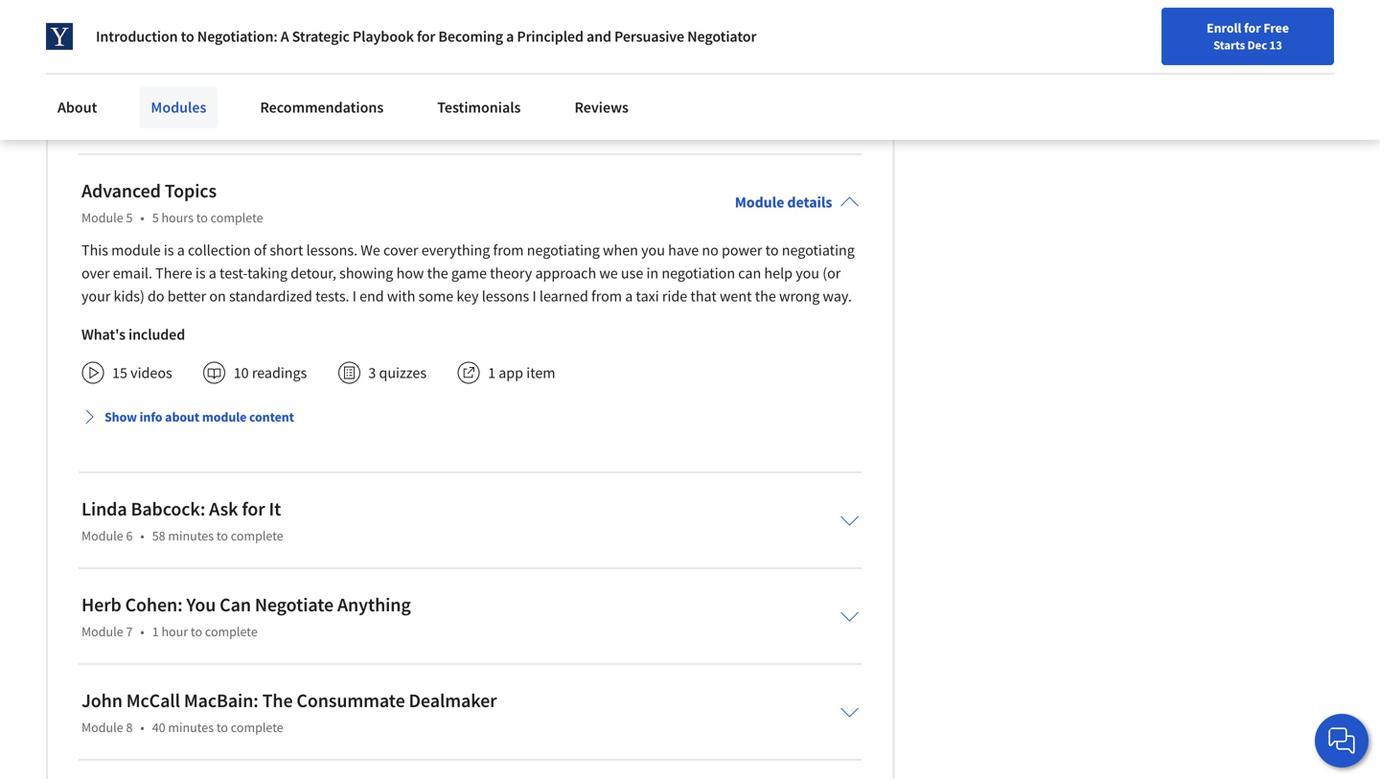 Task type: describe. For each thing, give the bounding box(es) containing it.
enroll for free starts dec 13
[[1207, 19, 1289, 53]]

minutes down the a
[[254, 53, 307, 72]]

2 negotiating from the left
[[782, 241, 855, 260]]

minutes inside linda babcock: ask for it module 6 • 58 minutes to complete
[[168, 527, 214, 545]]

playbook
[[353, 27, 414, 46]]

on
[[209, 287, 226, 306]]

learned
[[540, 287, 588, 306]]

starts
[[1214, 37, 1245, 53]]

enroll
[[1207, 19, 1242, 36]]

• inside herb cohen: you can negotiate anything module 7 • 1 hour to complete
[[140, 623, 144, 641]]

1 horizontal spatial item
[[526, 363, 556, 383]]

quizzes
[[379, 363, 427, 383]]

2 i from the left
[[532, 287, 536, 306]]

show info about module content
[[104, 409, 294, 426]]

that
[[691, 287, 717, 306]]

when
[[603, 241, 638, 260]]

anything
[[337, 593, 411, 617]]

1 vertical spatial 1
[[488, 363, 496, 383]]

way.
[[823, 287, 852, 306]]

8
[[126, 719, 133, 736]]

report
[[81, 91, 125, 110]]

and
[[587, 27, 611, 46]]

hour
[[161, 623, 188, 641]]

topics
[[165, 179, 217, 203]]

1 vertical spatial is
[[195, 264, 206, 283]]

1 horizontal spatial the
[[755, 287, 776, 306]]

1 app item inside hide info about module content region
[[112, 53, 180, 72]]

consummate
[[297, 689, 405, 713]]

3
[[368, 363, 376, 383]]

readings
[[252, 363, 307, 383]]

cover
[[383, 241, 418, 260]]

13
[[1270, 37, 1282, 53]]

minutes inside john mccall macbain: the consummate dealmaker module 8 • 40 minutes to complete
[[168, 719, 214, 736]]

advanced
[[81, 179, 161, 203]]

chat with us image
[[1327, 726, 1357, 756]]

linda babcock: ask for it module 6 • 58 minutes to complete
[[81, 497, 283, 545]]

module details
[[735, 193, 832, 212]]

how
[[396, 264, 424, 283]]

advanced topics module 5 • 5 hours to complete
[[81, 179, 263, 226]]

module inside advanced topics module 5 • 5 hours to complete
[[81, 209, 123, 226]]

free
[[1264, 19, 1289, 36]]

taking
[[247, 264, 287, 283]]

we
[[361, 241, 380, 260]]

• inside hide info about module content region
[[188, 53, 193, 72]]

module inside herb cohen: you can negotiate anything module 7 • 1 hour to complete
[[81, 623, 123, 641]]

have
[[668, 241, 699, 260]]

1 vertical spatial from
[[591, 287, 622, 306]]

a up there
[[177, 241, 185, 260]]

dealmaker
[[409, 689, 497, 713]]

info
[[140, 409, 162, 426]]

module inside dropdown button
[[202, 409, 247, 426]]

module inside linda babcock: ask for it module 6 • 58 minutes to complete
[[81, 527, 123, 545]]

1 negotiating from the left
[[527, 241, 600, 260]]

for inside enroll for free starts dec 13
[[1244, 19, 1261, 36]]

key
[[457, 287, 479, 306]]

10
[[234, 363, 249, 383]]

modules
[[151, 98, 206, 117]]

negotiate
[[255, 593, 334, 617]]

recommendations link
[[249, 86, 395, 128]]

can
[[738, 264, 761, 283]]

1 i from the left
[[352, 287, 356, 306]]

introduction
[[96, 27, 178, 46]]

negotiation:
[[197, 27, 278, 46]]

some
[[419, 287, 454, 306]]

58
[[152, 527, 165, 545]]

yale university image
[[46, 23, 73, 50]]

6
[[126, 527, 133, 545]]

end
[[360, 287, 384, 306]]

to inside this module is a collection of short lessons. we cover everything from negotiating when you have no power to negotiating over email. there is a test-taking detour, showing how the game theory approach we use in negotiation can help you (or your kids) do better on standardized tests. i end with some key lessons i learned from a taxi ride that went the wrong way.
[[766, 241, 779, 260]]

mccall
[[126, 689, 180, 713]]

short
[[270, 241, 303, 260]]

results
[[160, 91, 203, 110]]

0 horizontal spatial you
[[641, 241, 665, 260]]

1 vertical spatial app
[[499, 363, 523, 383]]

about
[[58, 98, 97, 117]]

email.
[[113, 264, 152, 283]]

negotiator
[[687, 27, 757, 46]]

approach
[[535, 264, 596, 283]]

your inside hide info about module content region
[[128, 91, 157, 110]]

reviews
[[575, 98, 629, 117]]

• inside advanced topics module 5 • 5 hours to complete
[[140, 209, 144, 226]]

linda
[[81, 497, 127, 521]]

ride
[[662, 287, 687, 306]]

taxi
[[636, 287, 659, 306]]

showing
[[339, 264, 393, 283]]

we
[[599, 264, 618, 283]]

60 minutes
[[223, 91, 294, 110]]

module left details
[[735, 193, 784, 212]]

theory
[[490, 264, 532, 283]]

everything
[[421, 241, 490, 260]]

coursera image
[[23, 16, 145, 46]]

show
[[104, 409, 137, 426]]

lessons.
[[306, 241, 358, 260]]

videos
[[130, 363, 172, 383]]

• total 60 minutes
[[188, 53, 307, 72]]

about link
[[46, 86, 109, 128]]

a left test- at the top
[[209, 264, 216, 283]]



Task type: vqa. For each thing, say whether or not it's contained in the screenshot.
the Google Data Analytics Professional Certificate
no



Task type: locate. For each thing, give the bounding box(es) containing it.
0 vertical spatial app
[[123, 53, 148, 72]]

to inside john mccall macbain: the consummate dealmaker module 8 • 40 minutes to complete
[[217, 719, 228, 736]]

dec
[[1248, 37, 1267, 53]]

• right 6
[[140, 527, 144, 545]]

i left end
[[352, 287, 356, 306]]

minutes right 40
[[168, 719, 214, 736]]

minutes
[[254, 53, 307, 72], [241, 91, 294, 110], [168, 527, 214, 545], [168, 719, 214, 736]]

content
[[249, 409, 294, 426]]

use
[[621, 264, 643, 283]]

0 horizontal spatial 1 app item
[[112, 53, 180, 72]]

there
[[155, 264, 192, 283]]

a
[[506, 27, 514, 46], [177, 241, 185, 260], [209, 264, 216, 283], [625, 287, 633, 306]]

it
[[269, 497, 281, 521]]

5 down advanced
[[126, 209, 133, 226]]

40
[[152, 719, 165, 736]]

hide info about module content region
[[81, 0, 859, 128]]

1 vertical spatial the
[[755, 287, 776, 306]]

to inside linda babcock: ask for it module 6 • 58 minutes to complete
[[217, 527, 228, 545]]

0 vertical spatial 1
[[112, 53, 120, 72]]

help
[[764, 264, 793, 283]]

0 horizontal spatial negotiating
[[527, 241, 600, 260]]

recommendations
[[260, 98, 384, 117]]

complete inside herb cohen: you can negotiate anything module 7 • 1 hour to complete
[[205, 623, 258, 641]]

testimonials
[[437, 98, 521, 117]]

john mccall macbain: the consummate dealmaker module 8 • 40 minutes to complete
[[81, 689, 497, 736]]

0 horizontal spatial i
[[352, 287, 356, 306]]

went
[[720, 287, 752, 306]]

in
[[647, 264, 659, 283]]

module right about
[[202, 409, 247, 426]]

for up the dec
[[1244, 19, 1261, 36]]

None search field
[[273, 12, 590, 50]]

a
[[281, 27, 289, 46]]

a right becoming
[[506, 27, 514, 46]]

detour,
[[291, 264, 336, 283]]

hours
[[161, 209, 194, 226]]

0 vertical spatial the
[[427, 264, 448, 283]]

1 vertical spatial 60
[[223, 91, 238, 110]]

1 app item down lessons
[[488, 363, 556, 383]]

complete
[[211, 209, 263, 226], [231, 527, 283, 545], [205, 623, 258, 641], [231, 719, 283, 736]]

3 quizzes
[[368, 363, 427, 383]]

i
[[352, 287, 356, 306], [532, 287, 536, 306]]

minutes right 58
[[168, 527, 214, 545]]

john
[[81, 689, 123, 713]]

1 horizontal spatial i
[[532, 287, 536, 306]]

a left taxi
[[625, 287, 633, 306]]

this module is a collection of short lessons. we cover everything from negotiating when you have no power to negotiating over email. there is a test-taking detour, showing how the game theory approach we use in negotiation can help you (or your kids) do better on standardized tests. i end with some key lessons i learned from a taxi ride that went the wrong way.
[[81, 241, 855, 306]]

0 vertical spatial 1 app item
[[112, 53, 180, 72]]

lessons
[[482, 287, 529, 306]]

to right hour
[[191, 623, 202, 641]]

• inside john mccall macbain: the consummate dealmaker module 8 • 40 minutes to complete
[[140, 719, 144, 736]]

your inside this module is a collection of short lessons. we cover everything from negotiating when you have no power to negotiating over email. there is a test-taking detour, showing how the game theory approach we use in negotiation can help you (or your kids) do better on standardized tests. i end with some key lessons i learned from a taxi ride that went the wrong way.
[[81, 287, 111, 306]]

app down introduction on the left
[[123, 53, 148, 72]]

1 app item down introduction on the left
[[112, 53, 180, 72]]

macbain:
[[184, 689, 259, 713]]

1 inside hide info about module content region
[[112, 53, 120, 72]]

negotiating
[[527, 241, 600, 260], [782, 241, 855, 260]]

1 vertical spatial your
[[81, 287, 111, 306]]

complete up collection
[[211, 209, 263, 226]]

collection
[[188, 241, 251, 260]]

complete down the
[[231, 719, 283, 736]]

60 down negotiation:
[[236, 53, 251, 72]]

60 down total
[[223, 91, 238, 110]]

for inside linda babcock: ask for it module 6 • 58 minutes to complete
[[242, 497, 265, 521]]

for left it
[[242, 497, 265, 521]]

modules link
[[139, 86, 218, 128]]

1 down introduction on the left
[[112, 53, 120, 72]]

0 horizontal spatial from
[[493, 241, 524, 260]]

0 horizontal spatial item
[[151, 53, 180, 72]]

1 horizontal spatial app
[[499, 363, 523, 383]]

1 down lessons
[[488, 363, 496, 383]]

0 horizontal spatial 5
[[126, 209, 133, 226]]

show notifications image
[[1157, 24, 1180, 47]]

module down john
[[81, 719, 123, 736]]

strategic
[[292, 27, 350, 46]]

1 horizontal spatial is
[[195, 264, 206, 283]]

complete down it
[[231, 527, 283, 545]]

module down herb
[[81, 623, 123, 641]]

0 vertical spatial your
[[128, 91, 157, 110]]

0 vertical spatial module
[[111, 241, 161, 260]]

item inside hide info about module content region
[[151, 53, 180, 72]]

0 vertical spatial is
[[164, 241, 174, 260]]

0 vertical spatial 60
[[236, 53, 251, 72]]

• inside linda babcock: ask for it module 6 • 58 minutes to complete
[[140, 527, 144, 545]]

2 horizontal spatial 1
[[488, 363, 496, 383]]

0 horizontal spatial is
[[164, 241, 174, 260]]

menu item
[[1014, 19, 1137, 81]]

with
[[387, 287, 415, 306]]

included
[[128, 325, 185, 344]]

1 vertical spatial you
[[796, 264, 820, 283]]

introduction to negotiation: a strategic playbook for becoming a principled and persuasive negotiator
[[96, 27, 757, 46]]

you left (or
[[796, 264, 820, 283]]

the up some
[[427, 264, 448, 283]]

kids)
[[114, 287, 145, 306]]

report your results
[[81, 91, 203, 110]]

what's
[[81, 325, 125, 344]]

to inside herb cohen: you can negotiate anything module 7 • 1 hour to complete
[[191, 623, 202, 641]]

1 horizontal spatial 5
[[152, 209, 159, 226]]

module down advanced
[[81, 209, 123, 226]]

15
[[112, 363, 127, 383]]

over
[[81, 264, 110, 283]]

0 horizontal spatial your
[[81, 287, 111, 306]]

standardized
[[229, 287, 312, 306]]

to
[[181, 27, 194, 46], [196, 209, 208, 226], [766, 241, 779, 260], [217, 527, 228, 545], [191, 623, 202, 641], [217, 719, 228, 736]]

the
[[262, 689, 293, 713]]

module up email.
[[111, 241, 161, 260]]

babcock:
[[131, 497, 205, 521]]

is up there
[[164, 241, 174, 260]]

0 horizontal spatial for
[[242, 497, 265, 521]]

what's included
[[81, 325, 185, 344]]

1 horizontal spatial for
[[417, 27, 435, 46]]

to down macbain:
[[217, 719, 228, 736]]

do
[[148, 287, 164, 306]]

1 app item
[[112, 53, 180, 72], [488, 363, 556, 383]]

to right hours
[[196, 209, 208, 226]]

1 horizontal spatial you
[[796, 264, 820, 283]]

from down we
[[591, 287, 622, 306]]

to left negotiation:
[[181, 27, 194, 46]]

2 5 from the left
[[152, 209, 159, 226]]

can
[[220, 593, 251, 617]]

0 horizontal spatial module
[[111, 241, 161, 260]]

your left results at the top left of the page
[[128, 91, 157, 110]]

1 vertical spatial item
[[526, 363, 556, 383]]

your down over
[[81, 287, 111, 306]]

herb
[[81, 593, 121, 617]]

from up theory at the top left of the page
[[493, 241, 524, 260]]

becoming
[[438, 27, 503, 46]]

60
[[236, 53, 251, 72], [223, 91, 238, 110]]

for right playbook
[[417, 27, 435, 46]]

app inside hide info about module content region
[[123, 53, 148, 72]]

0 vertical spatial item
[[151, 53, 180, 72]]

about
[[165, 409, 200, 426]]

is right there
[[195, 264, 206, 283]]

1 vertical spatial 1 app item
[[488, 363, 556, 383]]

1 horizontal spatial module
[[202, 409, 247, 426]]

0 horizontal spatial app
[[123, 53, 148, 72]]

details
[[787, 193, 832, 212]]

total
[[201, 53, 233, 72]]

item down learned
[[526, 363, 556, 383]]

you up in
[[641, 241, 665, 260]]

module
[[111, 241, 161, 260], [202, 409, 247, 426]]

app down lessons
[[499, 363, 523, 383]]

module down linda
[[81, 527, 123, 545]]

power
[[722, 241, 762, 260]]

1 left hour
[[152, 623, 159, 641]]

• left total
[[188, 53, 193, 72]]

is
[[164, 241, 174, 260], [195, 264, 206, 283]]

1 horizontal spatial your
[[128, 91, 157, 110]]

game
[[451, 264, 487, 283]]

1 horizontal spatial from
[[591, 287, 622, 306]]

0 horizontal spatial 1
[[112, 53, 120, 72]]

the down help
[[755, 287, 776, 306]]

item down introduction on the left
[[151, 53, 180, 72]]

complete down 'can'
[[205, 623, 258, 641]]

1 horizontal spatial negotiating
[[782, 241, 855, 260]]

2 horizontal spatial for
[[1244, 19, 1261, 36]]

to up help
[[766, 241, 779, 260]]

to inside advanced topics module 5 • 5 hours to complete
[[196, 209, 208, 226]]

0 vertical spatial you
[[641, 241, 665, 260]]

1 inside herb cohen: you can negotiate anything module 7 • 1 hour to complete
[[152, 623, 159, 641]]

1 horizontal spatial 1
[[152, 623, 159, 641]]

reviews link
[[563, 86, 640, 128]]

of
[[254, 241, 267, 260]]

• down advanced
[[140, 209, 144, 226]]

module inside this module is a collection of short lessons. we cover everything from negotiating when you have no power to negotiating over email. there is a test-taking detour, showing how the game theory approach we use in negotiation can help you (or your kids) do better on standardized tests. i end with some key lessons i learned from a taxi ride that went the wrong way.
[[111, 241, 161, 260]]

0 vertical spatial from
[[493, 241, 524, 260]]

5 left hours
[[152, 209, 159, 226]]

for
[[1244, 19, 1261, 36], [417, 27, 435, 46], [242, 497, 265, 521]]

wrong
[[779, 287, 820, 306]]

testimonials link
[[426, 86, 532, 128]]

1 5 from the left
[[126, 209, 133, 226]]

module inside john mccall macbain: the consummate dealmaker module 8 • 40 minutes to complete
[[81, 719, 123, 736]]

i right lessons
[[532, 287, 536, 306]]

better
[[168, 287, 206, 306]]

you
[[186, 593, 216, 617]]

test-
[[220, 264, 247, 283]]

complete inside linda babcock: ask for it module 6 • 58 minutes to complete
[[231, 527, 283, 545]]

1 vertical spatial module
[[202, 409, 247, 426]]

0 horizontal spatial the
[[427, 264, 448, 283]]

negotiating up (or
[[782, 241, 855, 260]]

minutes down • total 60 minutes
[[241, 91, 294, 110]]

to down ask
[[217, 527, 228, 545]]

complete inside advanced topics module 5 • 5 hours to complete
[[211, 209, 263, 226]]

principled
[[517, 27, 584, 46]]

the
[[427, 264, 448, 283], [755, 287, 776, 306]]

this
[[81, 241, 108, 260]]

complete inside john mccall macbain: the consummate dealmaker module 8 • 40 minutes to complete
[[231, 719, 283, 736]]

•
[[188, 53, 193, 72], [140, 209, 144, 226], [140, 527, 144, 545], [140, 623, 144, 641], [140, 719, 144, 736]]

• right 8
[[140, 719, 144, 736]]

2 vertical spatial 1
[[152, 623, 159, 641]]

your
[[128, 91, 157, 110], [81, 287, 111, 306]]

you
[[641, 241, 665, 260], [796, 264, 820, 283]]

negotiating up "approach"
[[527, 241, 600, 260]]

negotiation
[[662, 264, 735, 283]]

1 horizontal spatial 1 app item
[[488, 363, 556, 383]]

• right 7
[[140, 623, 144, 641]]



